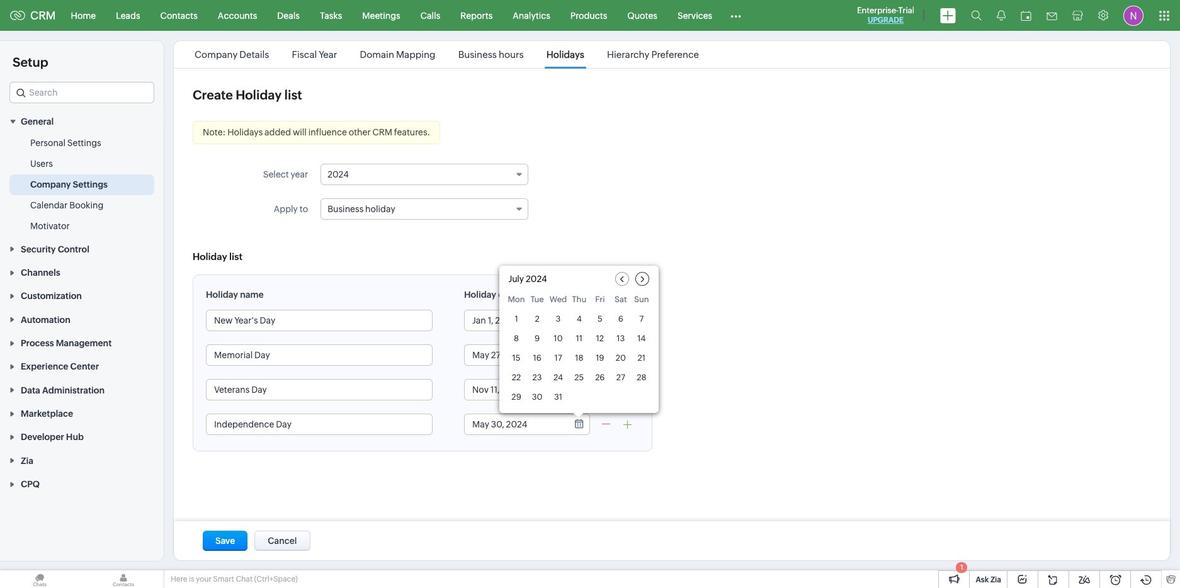 Task type: locate. For each thing, give the bounding box(es) containing it.
2 holiday name text field from the top
[[207, 380, 432, 400]]

3 holiday name text field from the top
[[207, 415, 432, 435]]

sunday column header
[[633, 295, 650, 308]]

2 mmm d, yyyy text field from the top
[[465, 345, 566, 365]]

None field
[[9, 82, 154, 103], [321, 164, 529, 185], [321, 198, 529, 220], [321, 164, 529, 185], [321, 198, 529, 220]]

mails element
[[1040, 1, 1065, 30]]

search image
[[971, 10, 982, 21]]

wednesday column header
[[550, 295, 567, 308]]

chats image
[[0, 571, 79, 588]]

holiday name text field for second mmm d, yyyy text box from the bottom
[[207, 380, 432, 400]]

1 vertical spatial holiday name text field
[[207, 380, 432, 400]]

create menu image
[[941, 8, 956, 23]]

6 row from the top
[[508, 389, 650, 406]]

3 mmm d, yyyy text field from the top
[[465, 380, 566, 400]]

Search text field
[[10, 83, 154, 103]]

row
[[508, 295, 650, 308], [508, 311, 650, 328], [508, 330, 650, 347], [508, 350, 650, 367], [508, 369, 650, 386], [508, 389, 650, 406]]

friday column header
[[592, 295, 609, 308]]

holiday name text field for 1st mmm d, yyyy text box
[[207, 311, 432, 331]]

monday column header
[[508, 295, 525, 308]]

2 vertical spatial holiday name text field
[[207, 415, 432, 435]]

4 row from the top
[[508, 350, 650, 367]]

Other Modules field
[[723, 5, 750, 26]]

0 vertical spatial holiday name text field
[[207, 311, 432, 331]]

4 mmm d, yyyy text field from the top
[[465, 415, 566, 435]]

Holiday name text field
[[207, 311, 432, 331], [207, 380, 432, 400], [207, 415, 432, 435]]

list
[[183, 41, 711, 68]]

thursday column header
[[571, 295, 588, 308]]

tuesday column header
[[529, 295, 546, 308]]

contacts image
[[84, 571, 163, 588]]

grid
[[499, 292, 659, 413]]

MMM d, yyyy text field
[[465, 311, 566, 331], [465, 345, 566, 365], [465, 380, 566, 400], [465, 415, 566, 435]]

5 row from the top
[[508, 369, 650, 386]]

region
[[0, 133, 164, 237]]

mails image
[[1047, 12, 1058, 20]]

saturday column header
[[613, 295, 630, 308]]

1 holiday name text field from the top
[[207, 311, 432, 331]]



Task type: vqa. For each thing, say whether or not it's contained in the screenshot.
(Sample) related to Christopher Maclead (Sample)
no



Task type: describe. For each thing, give the bounding box(es) containing it.
1 row from the top
[[508, 295, 650, 308]]

search element
[[964, 0, 990, 31]]

2 row from the top
[[508, 311, 650, 328]]

1 mmm d, yyyy text field from the top
[[465, 311, 566, 331]]

holiday name text field for fourth mmm d, yyyy text box
[[207, 415, 432, 435]]

create menu element
[[933, 0, 964, 31]]

profile element
[[1116, 0, 1152, 31]]

3 row from the top
[[508, 330, 650, 347]]

profile image
[[1124, 5, 1144, 26]]

signals image
[[997, 10, 1006, 21]]

none field search
[[9, 82, 154, 103]]

calendar image
[[1021, 10, 1032, 20]]

signals element
[[990, 0, 1014, 31]]

Holiday name text field
[[207, 345, 432, 365]]



